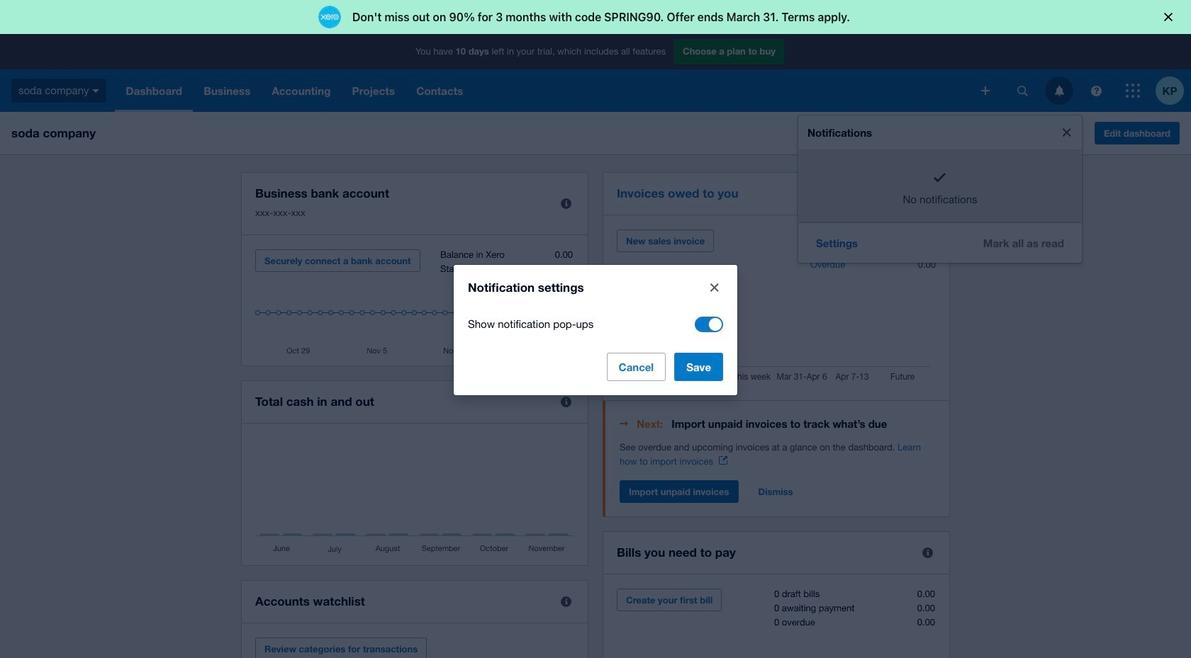 Task type: vqa. For each thing, say whether or not it's contained in the screenshot.
bottommost dialog
yes



Task type: describe. For each thing, give the bounding box(es) containing it.
empty state widget for the total cash in and out feature, displaying a column graph summarising bank transaction data as total money in versus total money out across all connected bank accounts, enabling a visual comparison of the two amounts. image
[[255, 438, 574, 555]]

0 vertical spatial dialog
[[0, 0, 1191, 34]]



Task type: locate. For each thing, give the bounding box(es) containing it.
1 vertical spatial dialog
[[454, 265, 738, 395]]

opens in a new tab image
[[719, 457, 728, 465]]

svg image
[[1126, 84, 1140, 98], [1055, 85, 1064, 96], [1091, 85, 1102, 96], [982, 87, 990, 95], [93, 89, 100, 93]]

svg image
[[1017, 85, 1028, 96]]

heading
[[620, 416, 936, 433]]

group
[[799, 116, 1082, 263]]

panel body document
[[620, 441, 936, 469], [620, 441, 936, 469]]

empty state bank feed widget with a tooltip explaining the feature. includes a 'securely connect a bank account' button and a data-less flat line graph marking four weekly dates, indicating future account balance tracking. image
[[255, 250, 574, 355]]

banner
[[0, 0, 1191, 659]]

empty state of the bills widget with a 'create your first bill' button and an unpopulated column graph. image
[[617, 589, 936, 659]]

dialog
[[0, 0, 1191, 34], [454, 265, 738, 395]]



